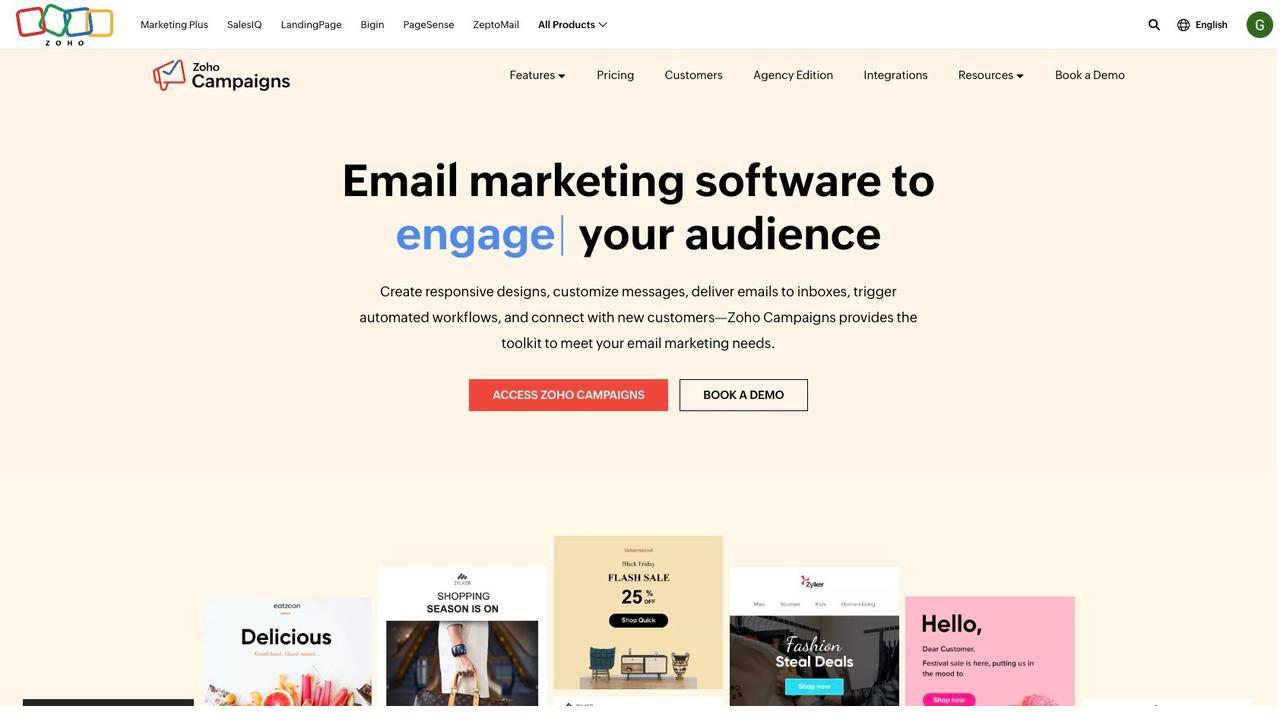 Task type: describe. For each thing, give the bounding box(es) containing it.
offer promotion email template image
[[729, 564, 901, 706]]

food and beverage email template image
[[904, 594, 1077, 706]]

black friday email template image
[[553, 533, 725, 694]]

post-purchase email template image
[[553, 694, 725, 706]]

zoho campaigns logo image
[[152, 59, 291, 92]]

birthday email template image
[[23, 697, 195, 706]]

gary orlando image
[[1247, 11, 1274, 38]]

restaurant email template image
[[201, 594, 373, 706]]

ecommerce email template image
[[377, 564, 549, 706]]



Task type: locate. For each thing, give the bounding box(es) containing it.
survey email template image
[[1082, 697, 1255, 706]]



Task type: vqa. For each thing, say whether or not it's contained in the screenshot.
Stage
no



